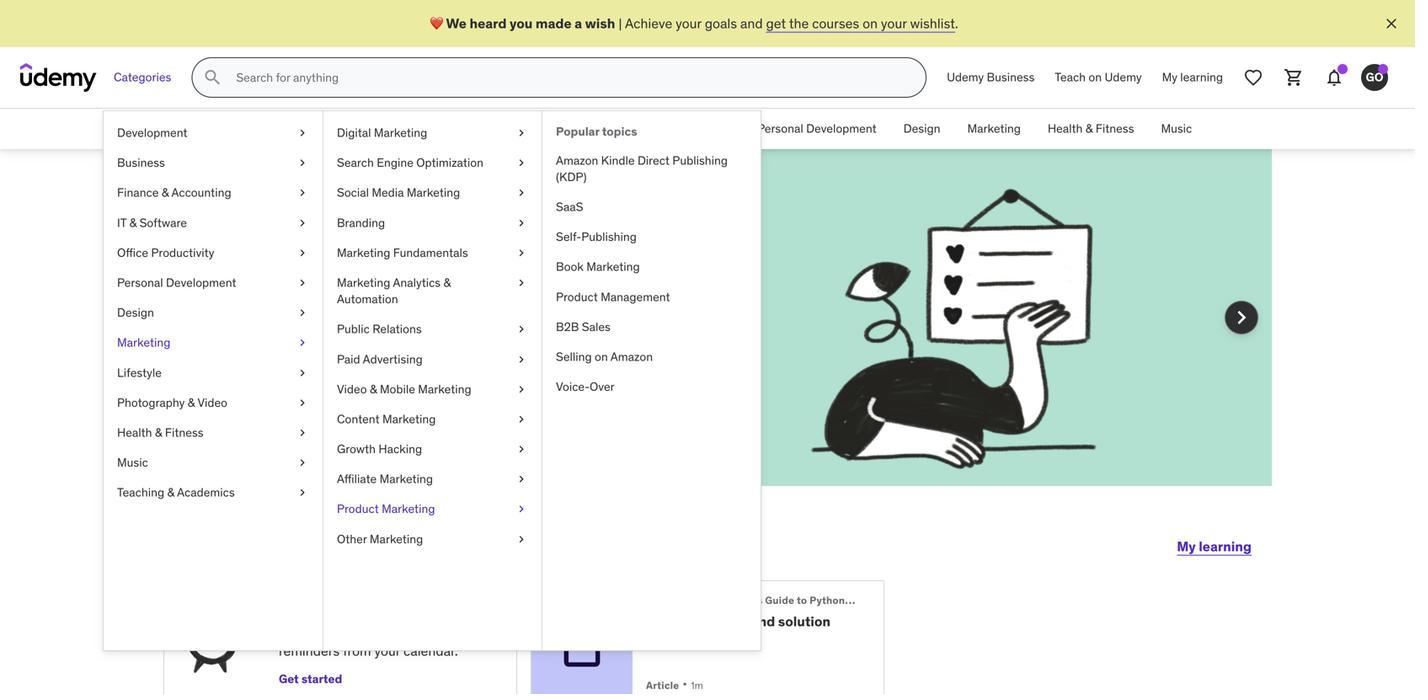 Task type: locate. For each thing, give the bounding box(es) containing it.
0 vertical spatial finance & accounting link
[[382, 109, 523, 149]]

analytics
[[393, 275, 441, 290]]

0 horizontal spatial finance & accounting
[[117, 185, 231, 200]]

&
[[440, 121, 447, 136], [549, 121, 556, 136], [1086, 121, 1093, 136], [162, 185, 169, 200], [129, 215, 137, 230], [444, 275, 451, 290], [370, 382, 377, 397], [188, 395, 195, 410], [155, 425, 162, 440], [167, 485, 175, 500]]

& inside photography & video link
[[188, 395, 195, 410]]

1 horizontal spatial product
[[556, 289, 598, 304]]

get inside get started button
[[279, 672, 299, 687]]

business for lifestyle
[[117, 155, 165, 170]]

xsmall image inside lifestyle link
[[296, 365, 309, 381]]

it & software link
[[523, 109, 620, 149], [104, 208, 323, 238]]

finance & accounting down the development "link"
[[117, 185, 231, 200]]

selling
[[556, 349, 592, 364]]

1 vertical spatial courses
[[435, 315, 483, 332]]

it for health & fitness
[[537, 121, 546, 136]]

0 vertical spatial the
[[789, 15, 809, 32]]

finance & accounting link down the development "link"
[[104, 178, 323, 208]]

the ultimate beginners guide to python programming 11. homework and solution
[[646, 594, 916, 630]]

teaching & academics link
[[104, 478, 323, 508]]

office productivity link up direct
[[620, 109, 744, 149]]

udemy down .
[[947, 70, 984, 85]]

you
[[510, 15, 533, 32], [292, 222, 353, 266]]

& for photography & video link at the bottom of the page
[[188, 395, 195, 410]]

1 vertical spatial health
[[117, 425, 152, 440]]

2 horizontal spatial get
[[432, 624, 454, 641]]

mobile
[[380, 382, 415, 397]]

it & software for health & fitness
[[537, 121, 606, 136]]

2 vertical spatial get
[[279, 672, 299, 687]]

your up "goals."
[[504, 315, 530, 332]]

marketing link down udemy business link
[[954, 109, 1035, 149]]

personal for health & fitness
[[758, 121, 804, 136]]

0 horizontal spatial personal
[[117, 275, 163, 290]]

0 horizontal spatial fitness
[[165, 425, 204, 440]]

accounting up optimization
[[450, 121, 510, 136]]

office for health & fitness
[[633, 121, 665, 136]]

make
[[360, 222, 453, 266], [272, 315, 305, 332]]

health & fitness link
[[1035, 109, 1148, 149], [104, 418, 323, 448]]

1 horizontal spatial design link
[[890, 109, 954, 149]]

1 udemy from the left
[[947, 70, 984, 85]]

marketing down video & mobile marketing
[[383, 412, 436, 427]]

1 vertical spatial you
[[292, 222, 353, 266]]

xsmall image inside search engine optimization link
[[515, 155, 528, 171]]

1 horizontal spatial fitness
[[1096, 121, 1135, 136]]

finance & accounting link up optimization
[[382, 109, 523, 149]]

and inside the carousel "element"
[[272, 334, 295, 351]]

0 vertical spatial personal development
[[758, 121, 877, 136]]

next image
[[1229, 304, 1256, 331]]

health
[[1048, 121, 1083, 136], [117, 425, 152, 440]]

0 vertical spatial a
[[575, 15, 582, 32]]

productivity for lifestyle
[[151, 245, 214, 260]]

0 horizontal spatial business
[[117, 155, 165, 170]]

courses up toward
[[435, 315, 483, 332]]

article • 1m
[[646, 676, 703, 693]]

relations
[[373, 322, 422, 337]]

to inside the ultimate beginners guide to python programming 11. homework and solution
[[797, 594, 808, 607]]

udemy business
[[947, 70, 1035, 85]]

xsmall image inside teaching & academics link
[[296, 485, 309, 501]]

courses right get
[[812, 15, 860, 32]]

get inside get the courses on your wishlist
[[387, 315, 409, 332]]

office productivity link up "time"
[[104, 238, 323, 268]]

xsmall image inside video & mobile marketing link
[[515, 381, 528, 398]]

and left take
[[272, 334, 295, 351]]

productivity up direct
[[667, 121, 731, 136]]

get for the
[[387, 315, 409, 332]]

0 vertical spatial get
[[387, 315, 409, 332]]

product for product management
[[556, 289, 598, 304]]

•
[[683, 676, 688, 693]]

software for lifestyle
[[140, 215, 187, 230]]

and down guide
[[751, 613, 775, 630]]

health & fitness for top health & fitness link
[[1048, 121, 1135, 136]]

wish
[[585, 15, 615, 32]]

xsmall image inside "other marketing" link
[[515, 531, 528, 548]]

finance for lifestyle
[[117, 185, 159, 200]]

1 horizontal spatial music
[[1162, 121, 1193, 136]]

xsmall image inside office productivity link
[[296, 245, 309, 261]]

1 vertical spatial the
[[412, 315, 432, 332]]

office for lifestyle
[[117, 245, 148, 260]]

health down photography
[[117, 425, 152, 440]]

social media marketing link
[[324, 178, 542, 208]]

beginners
[[712, 594, 763, 607]]

1 vertical spatial office productivity
[[117, 245, 214, 260]]

music for right music link
[[1162, 121, 1193, 136]]

xsmall image inside content marketing link
[[515, 411, 528, 428]]

wishlist inside get the courses on your wishlist
[[224, 334, 269, 351]]

calendar.
[[404, 643, 458, 660]]

the
[[646, 594, 665, 607]]

publishing inside the amazon kindle direct publishing (kdp)
[[673, 153, 728, 168]]

xsmall image inside marketing fundamentals link
[[515, 245, 528, 261]]

1 horizontal spatial get
[[387, 315, 409, 332]]

0 horizontal spatial office productivity
[[117, 245, 214, 260]]

xsmall image inside public relations link
[[515, 321, 528, 338]]

1 vertical spatial learning
[[1199, 538, 1252, 555]]

social media marketing
[[337, 185, 460, 200]]

search engine optimization link
[[324, 148, 542, 178]]

2 horizontal spatial to
[[797, 594, 808, 607]]

digital marketing
[[337, 125, 427, 140]]

0 vertical spatial you
[[510, 15, 533, 32]]

0 horizontal spatial you
[[292, 222, 353, 266]]

0 vertical spatial my
[[1163, 70, 1178, 85]]

1 horizontal spatial health & fitness
[[1048, 121, 1135, 136]]

0 horizontal spatial productivity
[[151, 245, 214, 260]]

xsmall image inside marketing analytics & automation link
[[515, 275, 528, 291]]

0 horizontal spatial accounting
[[171, 185, 231, 200]]

11. homework and solution link
[[646, 613, 857, 630]]

0 horizontal spatial music
[[117, 455, 148, 470]]

growth hacking
[[337, 442, 422, 457]]

get left started
[[279, 672, 299, 687]]

product marketing element
[[542, 111, 761, 651]]

growth
[[337, 442, 376, 457]]

self-
[[556, 229, 582, 244]]

fitness down teach on udemy link
[[1096, 121, 1135, 136]]

courses inside get the courses on your wishlist
[[435, 315, 483, 332]]

time
[[224, 315, 254, 332]]

the down come at the top of the page
[[327, 334, 347, 351]]

0 horizontal spatial publishing
[[582, 229, 637, 244]]

get
[[387, 315, 409, 332], [432, 624, 454, 641], [279, 672, 299, 687]]

health & fitness down photography
[[117, 425, 204, 440]]

xsmall image inside growth hacking link
[[515, 441, 528, 458]]

your inside get the courses on your wishlist
[[504, 315, 530, 332]]

0 horizontal spatial it & software
[[117, 215, 187, 230]]

your down adds
[[375, 643, 400, 660]]

productivity left did
[[151, 245, 214, 260]]

product up b2b sales
[[556, 289, 598, 304]]

finance & accounting for health & fitness
[[395, 121, 510, 136]]

0 vertical spatial office productivity
[[633, 121, 731, 136]]

1 vertical spatial it & software
[[117, 215, 187, 230]]

time
[[342, 598, 372, 615]]

made
[[536, 15, 572, 32]]

to inside the carousel "element"
[[257, 315, 269, 332]]

1 vertical spatial and
[[272, 334, 295, 351]]

1 horizontal spatial office productivity link
[[620, 109, 744, 149]]

office productivity
[[633, 121, 731, 136], [117, 245, 214, 260]]

xsmall image inside social media marketing link
[[515, 185, 528, 201]]

0 vertical spatial marketing link
[[954, 109, 1035, 149]]

1 vertical spatial product
[[337, 502, 379, 517]]

0 horizontal spatial udemy
[[947, 70, 984, 85]]

health & fitness for left health & fitness link
[[117, 425, 204, 440]]

0 horizontal spatial design link
[[104, 298, 323, 328]]

design link for lifestyle
[[104, 298, 323, 328]]

1 vertical spatial make
[[272, 315, 305, 332]]

make inside "did you make a wish?"
[[360, 222, 453, 266]]

personal
[[758, 121, 804, 136], [117, 275, 163, 290]]

to right "time"
[[257, 315, 269, 332]]

to up 'solution'
[[797, 594, 808, 607]]

digital marketing link
[[324, 118, 542, 148]]

xsmall image
[[515, 125, 528, 141], [296, 185, 309, 201], [296, 215, 309, 231], [296, 245, 309, 261], [515, 245, 528, 261], [296, 275, 309, 291], [515, 275, 528, 291], [515, 351, 528, 368], [296, 365, 309, 381], [296, 395, 309, 411], [296, 425, 309, 441], [296, 455, 309, 471], [296, 485, 309, 501], [515, 501, 528, 518]]

1 vertical spatial business
[[321, 121, 368, 136]]

design for lifestyle
[[117, 305, 154, 320]]

health for left health & fitness link
[[117, 425, 152, 440]]

fitness for left health & fitness link
[[165, 425, 204, 440]]

a left wish
[[575, 15, 582, 32]]

1 vertical spatial software
[[140, 215, 187, 230]]

marketing
[[968, 121, 1021, 136], [374, 125, 427, 140], [407, 185, 460, 200], [337, 245, 390, 260], [587, 259, 640, 274], [337, 275, 390, 290], [117, 335, 171, 350], [418, 382, 472, 397], [383, 412, 436, 427], [380, 472, 433, 487], [382, 502, 435, 517], [370, 532, 423, 547]]

xsmall image inside health & fitness link
[[296, 425, 309, 441]]

xsmall image inside photography & video link
[[296, 395, 309, 411]]

step
[[377, 334, 404, 351]]

& inside marketing analytics & automation
[[444, 275, 451, 290]]

xsmall image for digital marketing
[[515, 125, 528, 141]]

0 horizontal spatial make
[[272, 315, 305, 332]]

and left get
[[741, 15, 763, 32]]

0 vertical spatial office productivity link
[[620, 109, 744, 149]]

xsmall image inside finance & accounting link
[[296, 185, 309, 201]]

software
[[559, 121, 606, 136], [140, 215, 187, 230]]

teach on udemy
[[1055, 70, 1142, 85]]

categories button
[[104, 57, 181, 98]]

wishlist
[[910, 15, 955, 32], [224, 334, 269, 351]]

learn
[[391, 598, 423, 615]]

personal development link for health & fitness
[[744, 109, 890, 149]]

get up calendar.
[[432, 624, 454, 641]]

design link for health & fitness
[[890, 109, 954, 149]]

0 vertical spatial business
[[987, 70, 1035, 85]]

it & software link for health & fitness
[[523, 109, 620, 149]]

accounting for health & fitness
[[450, 121, 510, 136]]

business for health & fitness
[[321, 121, 368, 136]]

1 horizontal spatial make
[[360, 222, 453, 266]]

1 vertical spatial personal
[[117, 275, 163, 290]]

business
[[987, 70, 1035, 85], [321, 121, 368, 136], [117, 155, 165, 170]]

1 horizontal spatial accounting
[[450, 121, 510, 136]]

health & fitness link down photography & video
[[104, 418, 323, 448]]

the up toward
[[412, 315, 432, 332]]

video down lifestyle link
[[198, 395, 228, 410]]

0 horizontal spatial to
[[257, 315, 269, 332]]

xsmall image inside the paid advertising link
[[515, 351, 528, 368]]

1 vertical spatial health & fitness
[[117, 425, 204, 440]]

little
[[291, 624, 317, 641]]

marketing up lifestyle
[[117, 335, 171, 350]]

xsmall image inside personal development link
[[296, 275, 309, 291]]

0 vertical spatial productivity
[[667, 121, 731, 136]]

health down teach on the top of page
[[1048, 121, 1083, 136]]

office productivity link
[[620, 109, 744, 149], [104, 238, 323, 268]]

academics
[[177, 485, 235, 500]]

heard
[[470, 15, 507, 32]]

xsmall image for video & mobile marketing
[[515, 381, 528, 398]]

to right time
[[375, 598, 388, 615]]

publishing
[[673, 153, 728, 168], [582, 229, 637, 244]]

the inside get the courses on your wishlist
[[412, 315, 432, 332]]

get up and take the first step toward your goals.
[[387, 315, 409, 332]]

business down the development "link"
[[117, 155, 165, 170]]

business link
[[307, 109, 382, 149], [104, 148, 323, 178]]

publishing right direct
[[673, 153, 728, 168]]

1 horizontal spatial video
[[337, 382, 367, 397]]

development inside "link"
[[117, 125, 188, 140]]

amazon up (kdp)
[[556, 153, 599, 168]]

paid
[[337, 352, 360, 367]]

marketing inside marketing analytics & automation
[[337, 275, 390, 290]]

did you make a wish?
[[224, 222, 480, 308]]

1 unread notification image
[[1338, 64, 1348, 74]]

finance & accounting up optimization
[[395, 121, 510, 136]]

xsmall image for office productivity
[[296, 245, 309, 261]]

xsmall image inside marketing link
[[296, 335, 309, 351]]

the right get
[[789, 15, 809, 32]]

marketing up the product management
[[587, 259, 640, 274]]

accounting for lifestyle
[[171, 185, 231, 200]]

1 vertical spatial it & software link
[[104, 208, 323, 238]]

0 vertical spatial personal development link
[[744, 109, 890, 149]]

marketing down 'product marketing'
[[370, 532, 423, 547]]

marketing down udemy business link
[[968, 121, 1021, 136]]

2 horizontal spatial the
[[789, 15, 809, 32]]

1 horizontal spatial publishing
[[673, 153, 728, 168]]

business up search
[[321, 121, 368, 136]]

my learning link
[[1152, 57, 1234, 98], [1177, 527, 1252, 567]]

1 vertical spatial a
[[460, 222, 480, 266]]

finance & accounting link
[[382, 109, 523, 149], [104, 178, 323, 208]]

health & fitness down teach on udemy link
[[1048, 121, 1135, 136]]

1 horizontal spatial personal
[[758, 121, 804, 136]]

it & software for lifestyle
[[117, 215, 187, 230]]

video down the paid
[[337, 382, 367, 397]]

0 horizontal spatial health & fitness link
[[104, 418, 323, 448]]

0 horizontal spatial video
[[198, 395, 228, 410]]

schedule time to learn a little each day adds up. get reminders from your calendar.
[[279, 598, 458, 660]]

xsmall image inside digital marketing "link"
[[515, 125, 528, 141]]

marketing link up photography & video link at the bottom of the page
[[104, 328, 323, 358]]

homework
[[665, 613, 748, 630]]

1 vertical spatial personal development link
[[104, 268, 323, 298]]

finance
[[395, 121, 437, 136], [117, 185, 159, 200]]

2 udemy from the left
[[1105, 70, 1142, 85]]

amazon down b2b sales link on the top of page
[[611, 349, 653, 364]]

0 horizontal spatial amazon
[[556, 153, 599, 168]]

0 horizontal spatial design
[[117, 305, 154, 320]]

goals.
[[481, 334, 516, 351]]

development for lifestyle
[[166, 275, 236, 290]]

& inside teaching & academics link
[[167, 485, 175, 500]]

❤️
[[430, 15, 443, 32]]

0 horizontal spatial finance & accounting link
[[104, 178, 323, 208]]

make left it
[[272, 315, 305, 332]]

a up marketing analytics & automation link
[[460, 222, 480, 266]]

xsmall image inside product marketing link
[[515, 501, 528, 518]]

make for you
[[360, 222, 453, 266]]

.
[[955, 15, 959, 32]]

xsmall image inside the development "link"
[[296, 125, 309, 141]]

xsmall image inside design link
[[296, 305, 309, 321]]

0 horizontal spatial it
[[117, 215, 127, 230]]

fitness
[[1096, 121, 1135, 136], [165, 425, 204, 440]]

1 vertical spatial fitness
[[165, 425, 204, 440]]

& for teaching & academics link at the left bottom
[[167, 485, 175, 500]]

finance & accounting
[[395, 121, 510, 136], [117, 185, 231, 200]]

0 vertical spatial finance
[[395, 121, 437, 136]]

photography & video
[[117, 395, 228, 410]]

marketing up engine
[[374, 125, 427, 140]]

0 vertical spatial it & software
[[537, 121, 606, 136]]

2 vertical spatial the
[[327, 334, 347, 351]]

on inside get the courses on your wishlist
[[486, 315, 501, 332]]

it for lifestyle
[[117, 215, 127, 230]]

wishlist down "time"
[[224, 334, 269, 351]]

marketing up automation
[[337, 275, 390, 290]]

marketing analytics & automation link
[[324, 268, 542, 314]]

1 vertical spatial design
[[117, 305, 154, 320]]

finance & accounting link for health & fitness
[[382, 109, 523, 149]]

music for left music link
[[117, 455, 148, 470]]

1 horizontal spatial udemy
[[1105, 70, 1142, 85]]

0 vertical spatial health & fitness link
[[1035, 109, 1148, 149]]

1 vertical spatial amazon
[[611, 349, 653, 364]]

1 vertical spatial finance & accounting link
[[104, 178, 323, 208]]

self-publishing
[[556, 229, 637, 244]]

xsmall image for development
[[296, 125, 309, 141]]

1 horizontal spatial productivity
[[667, 121, 731, 136]]

1 horizontal spatial the
[[412, 315, 432, 332]]

0 vertical spatial product
[[556, 289, 598, 304]]

0 vertical spatial it & software link
[[523, 109, 620, 149]]

make for to
[[272, 315, 305, 332]]

0 vertical spatial accounting
[[450, 121, 510, 136]]

amazon inside the amazon kindle direct publishing (kdp)
[[556, 153, 599, 168]]

my learning
[[1163, 70, 1224, 85], [1177, 538, 1252, 555]]

product management link
[[543, 282, 761, 312]]

you down social
[[292, 222, 353, 266]]

udemy
[[947, 70, 984, 85], [1105, 70, 1142, 85]]

xsmall image
[[296, 125, 309, 141], [296, 155, 309, 171], [515, 155, 528, 171], [515, 185, 528, 201], [515, 215, 528, 231], [296, 305, 309, 321], [515, 321, 528, 338], [296, 335, 309, 351], [515, 381, 528, 398], [515, 411, 528, 428], [515, 441, 528, 458], [515, 471, 528, 488], [515, 531, 528, 548]]

you left the made
[[510, 15, 533, 32]]

& for it & software link associated with health & fitness
[[549, 121, 556, 136]]

each
[[321, 624, 350, 641]]

1 horizontal spatial office
[[633, 121, 665, 136]]

0 vertical spatial finance & accounting
[[395, 121, 510, 136]]

1 horizontal spatial health
[[1048, 121, 1083, 136]]

1 vertical spatial finance
[[117, 185, 159, 200]]

and inside the ultimate beginners guide to python programming 11. homework and solution
[[751, 613, 775, 630]]

amazon
[[556, 153, 599, 168], [611, 349, 653, 364]]

xsmall image inside affiliate marketing link
[[515, 471, 528, 488]]

1 horizontal spatial it & software
[[537, 121, 606, 136]]

1 horizontal spatial music link
[[1148, 109, 1206, 149]]

make up analytics
[[360, 222, 453, 266]]

product down affiliate
[[337, 502, 379, 517]]

xsmall image for product marketing
[[515, 501, 528, 518]]

& inside video & mobile marketing link
[[370, 382, 377, 397]]

1 vertical spatial health & fitness link
[[104, 418, 323, 448]]

0 horizontal spatial office
[[117, 245, 148, 260]]

wishlist up udemy business
[[910, 15, 955, 32]]

udemy right teach on the top of page
[[1105, 70, 1142, 85]]

1 horizontal spatial courses
[[812, 15, 860, 32]]

popular topics
[[556, 124, 638, 139]]

business left teach on the top of page
[[987, 70, 1035, 85]]

marketing down hacking
[[380, 472, 433, 487]]

fitness down photography & video
[[165, 425, 204, 440]]

learning for the topmost my learning link
[[1181, 70, 1224, 85]]

xsmall image inside the branding link
[[515, 215, 528, 231]]

0 horizontal spatial marketing link
[[104, 328, 323, 358]]

1 vertical spatial office productivity link
[[104, 238, 323, 268]]

xsmall image for marketing analytics & automation
[[515, 275, 528, 291]]

on inside selling on amazon link
[[595, 349, 608, 364]]

xsmall image for it & software
[[296, 215, 309, 231]]

music link
[[1148, 109, 1206, 149], [104, 448, 323, 478]]

& for left health & fitness link
[[155, 425, 162, 440]]

0 horizontal spatial it & software link
[[104, 208, 323, 238]]

business link for health & fitness
[[307, 109, 382, 149]]

fitness for top health & fitness link
[[1096, 121, 1135, 136]]

0 horizontal spatial courses
[[435, 315, 483, 332]]

design
[[904, 121, 941, 136], [117, 305, 154, 320]]

publishing up book marketing
[[582, 229, 637, 244]]

xsmall image inside business link
[[296, 155, 309, 171]]

public relations link
[[324, 314, 542, 344]]

accounting down the development "link"
[[171, 185, 231, 200]]

1 horizontal spatial finance & accounting
[[395, 121, 510, 136]]

health & fitness link down teach on udemy link
[[1035, 109, 1148, 149]]



Task type: vqa. For each thing, say whether or not it's contained in the screenshot.
Photography & Video link
yes



Task type: describe. For each thing, give the bounding box(es) containing it.
marketing analytics & automation
[[337, 275, 451, 307]]

get started
[[279, 672, 342, 687]]

photography & video link
[[104, 388, 323, 418]]

other marketing
[[337, 532, 423, 547]]

xsmall image for health & fitness
[[296, 425, 309, 441]]

growth hacking link
[[324, 434, 542, 464]]

1 vertical spatial publishing
[[582, 229, 637, 244]]

your left .
[[881, 15, 907, 32]]

xsmall image for public relations
[[515, 321, 528, 338]]

we
[[446, 15, 467, 32]]

learning for the bottom my learning link
[[1199, 538, 1252, 555]]

(kdp)
[[556, 169, 587, 184]]

video inside video & mobile marketing link
[[337, 382, 367, 397]]

video & mobile marketing
[[337, 382, 472, 397]]

xsmall image for photography & video
[[296, 395, 309, 411]]

guide
[[765, 594, 795, 607]]

design for health & fitness
[[904, 121, 941, 136]]

0 horizontal spatial music link
[[104, 448, 323, 478]]

you inside "did you make a wish?"
[[292, 222, 353, 266]]

paid advertising link
[[324, 344, 542, 374]]

content marketing
[[337, 412, 436, 427]]

marketing inside "link"
[[374, 125, 427, 140]]

1 horizontal spatial you
[[510, 15, 533, 32]]

toward
[[407, 334, 448, 351]]

xsmall image for lifestyle
[[296, 365, 309, 381]]

other
[[337, 532, 367, 547]]

amazon kindle direct publishing (kdp)
[[556, 153, 728, 184]]

submit search image
[[203, 67, 223, 88]]

popular
[[556, 124, 600, 139]]

shopping cart with 0 items image
[[1284, 67, 1304, 88]]

on inside teach on udemy link
[[1089, 70, 1102, 85]]

1 vertical spatial my learning link
[[1177, 527, 1252, 567]]

office productivity for lifestyle
[[117, 245, 214, 260]]

office productivity for health & fitness
[[633, 121, 731, 136]]

your left "goals."
[[452, 334, 477, 351]]

1m
[[691, 679, 703, 692]]

marketing link for lifestyle
[[104, 328, 323, 358]]

xsmall image for other marketing
[[515, 531, 528, 548]]

engine
[[377, 155, 414, 170]]

management
[[601, 289, 670, 304]]

xsmall image for paid advertising
[[515, 351, 528, 368]]

product for product marketing
[[337, 502, 379, 517]]

lifestyle link
[[104, 358, 323, 388]]

paid advertising
[[337, 352, 423, 367]]

xsmall image for growth hacking
[[515, 441, 528, 458]]

xsmall image for marketing fundamentals
[[515, 245, 528, 261]]

search engine optimization
[[337, 155, 484, 170]]

development link
[[104, 118, 323, 148]]

video inside photography & video link
[[198, 395, 228, 410]]

amazon inside selling on amazon link
[[611, 349, 653, 364]]

personal for lifestyle
[[117, 275, 163, 290]]

it & software link for lifestyle
[[104, 208, 323, 238]]

and take the first step toward your goals.
[[269, 334, 516, 351]]

from
[[343, 643, 371, 660]]

categories
[[114, 70, 171, 85]]

& for it & software link associated with lifestyle
[[129, 215, 137, 230]]

up.
[[410, 624, 428, 641]]

video & mobile marketing link
[[324, 374, 542, 404]]

close image
[[1384, 15, 1400, 32]]

0 vertical spatial courses
[[812, 15, 860, 32]]

reminders
[[279, 643, 340, 660]]

& for top health & fitness link
[[1086, 121, 1093, 136]]

your left goals
[[676, 15, 702, 32]]

other marketing link
[[324, 524, 542, 554]]

1 vertical spatial my learning
[[1177, 538, 1252, 555]]

topics
[[602, 124, 638, 139]]

automation
[[337, 292, 398, 307]]

xsmall image for branding
[[515, 215, 528, 231]]

affiliate
[[337, 472, 377, 487]]

0 vertical spatial my learning
[[1163, 70, 1224, 85]]

direct
[[638, 153, 670, 168]]

public relations
[[337, 322, 422, 337]]

product management
[[556, 289, 670, 304]]

selling on amazon link
[[543, 342, 761, 372]]

xsmall image for music
[[296, 455, 309, 471]]

advertising
[[363, 352, 423, 367]]

finance & accounting link for lifestyle
[[104, 178, 323, 208]]

finance for health & fitness
[[395, 121, 437, 136]]

your inside schedule time to learn a little each day adds up. get reminders from your calendar.
[[375, 643, 400, 660]]

xsmall image for personal development
[[296, 275, 309, 291]]

xsmall image for social media marketing
[[515, 185, 528, 201]]

time to make it come true.
[[224, 315, 387, 332]]

kindle
[[601, 153, 635, 168]]

notifications image
[[1325, 67, 1345, 88]]

adds
[[377, 624, 407, 641]]

teaching
[[117, 485, 164, 500]]

get the courses on your wishlist
[[224, 315, 530, 351]]

xsmall image for teaching & academics
[[296, 485, 309, 501]]

xsmall image for design
[[296, 305, 309, 321]]

start
[[233, 526, 298, 561]]

marketing down branding
[[337, 245, 390, 260]]

media
[[372, 185, 404, 200]]

book
[[556, 259, 584, 274]]

marketing link for health & fitness
[[954, 109, 1035, 149]]

branding link
[[324, 208, 542, 238]]

a
[[279, 624, 287, 641]]

personal development link for lifestyle
[[104, 268, 323, 298]]

business link for lifestyle
[[104, 148, 323, 178]]

a inside "did you make a wish?"
[[460, 222, 480, 266]]

xsmall image for content marketing
[[515, 411, 528, 428]]

saas
[[556, 199, 583, 214]]

gary
[[431, 526, 498, 561]]

11.
[[646, 613, 662, 630]]

content marketing link
[[324, 404, 542, 434]]

get the courses on your wishlist link
[[224, 315, 530, 351]]

xsmall image for business
[[296, 155, 309, 171]]

search
[[337, 155, 374, 170]]

development for health & fitness
[[806, 121, 877, 136]]

& for video & mobile marketing link
[[370, 382, 377, 397]]

product marketing
[[337, 502, 435, 517]]

wish?
[[224, 265, 323, 308]]

marketing fundamentals
[[337, 245, 468, 260]]

udemy image
[[20, 63, 97, 92]]

learning,
[[303, 526, 426, 561]]

get inside schedule time to learn a little each day adds up. get reminders from your calendar.
[[432, 624, 454, 641]]

article
[[646, 679, 679, 692]]

personal development for lifestyle
[[117, 275, 236, 290]]

marketing down affiliate marketing
[[382, 502, 435, 517]]

productivity for health & fitness
[[667, 121, 731, 136]]

software for health & fitness
[[559, 121, 606, 136]]

carousel element
[[143, 149, 1272, 527]]

marketing down the paid advertising link
[[418, 382, 472, 397]]

office productivity link for lifestyle
[[104, 238, 323, 268]]

1 horizontal spatial a
[[575, 15, 582, 32]]

let's start learning, gary
[[163, 526, 498, 561]]

digital
[[337, 125, 371, 140]]

Search for anything text field
[[233, 63, 906, 92]]

xsmall image for marketing
[[296, 335, 309, 351]]

health for top health & fitness link
[[1048, 121, 1083, 136]]

you have alerts image
[[1379, 64, 1389, 74]]

wishlist image
[[1244, 67, 1264, 88]]

personal development for health & fitness
[[758, 121, 877, 136]]

b2b
[[556, 319, 579, 334]]

xsmall image for search engine optimization
[[515, 155, 528, 171]]

let's
[[163, 526, 227, 561]]

business inside udemy business link
[[987, 70, 1035, 85]]

0 vertical spatial my learning link
[[1152, 57, 1234, 98]]

office productivity link for health & fitness
[[620, 109, 744, 149]]

to inside schedule time to learn a little each day adds up. get reminders from your calendar.
[[375, 598, 388, 615]]

0 vertical spatial wishlist
[[910, 15, 955, 32]]

1 vertical spatial my
[[1177, 538, 1196, 555]]

did
[[224, 222, 286, 266]]

0 vertical spatial and
[[741, 15, 763, 32]]

teaching & academics
[[117, 485, 235, 500]]

voice-over
[[556, 379, 615, 394]]

& for lifestyle finance & accounting link
[[162, 185, 169, 200]]

solution
[[778, 613, 831, 630]]

xsmall image for affiliate marketing
[[515, 471, 528, 488]]

& for health & fitness's finance & accounting link
[[440, 121, 447, 136]]

day
[[353, 624, 374, 641]]

xsmall image for finance & accounting
[[296, 185, 309, 201]]

it
[[309, 315, 317, 332]]

❤️   we heard you made a wish | achieve your goals and get the courses on your wishlist .
[[430, 15, 959, 32]]

marketing fundamentals link
[[324, 238, 542, 268]]

get for started
[[279, 672, 299, 687]]

marketing down search engine optimization link
[[407, 185, 460, 200]]

optimization
[[416, 155, 484, 170]]

first
[[350, 334, 374, 351]]

fundamentals
[[393, 245, 468, 260]]

finance & accounting for lifestyle
[[117, 185, 231, 200]]

teach
[[1055, 70, 1086, 85]]

saas link
[[543, 192, 761, 222]]

product marketing link
[[324, 494, 542, 524]]



